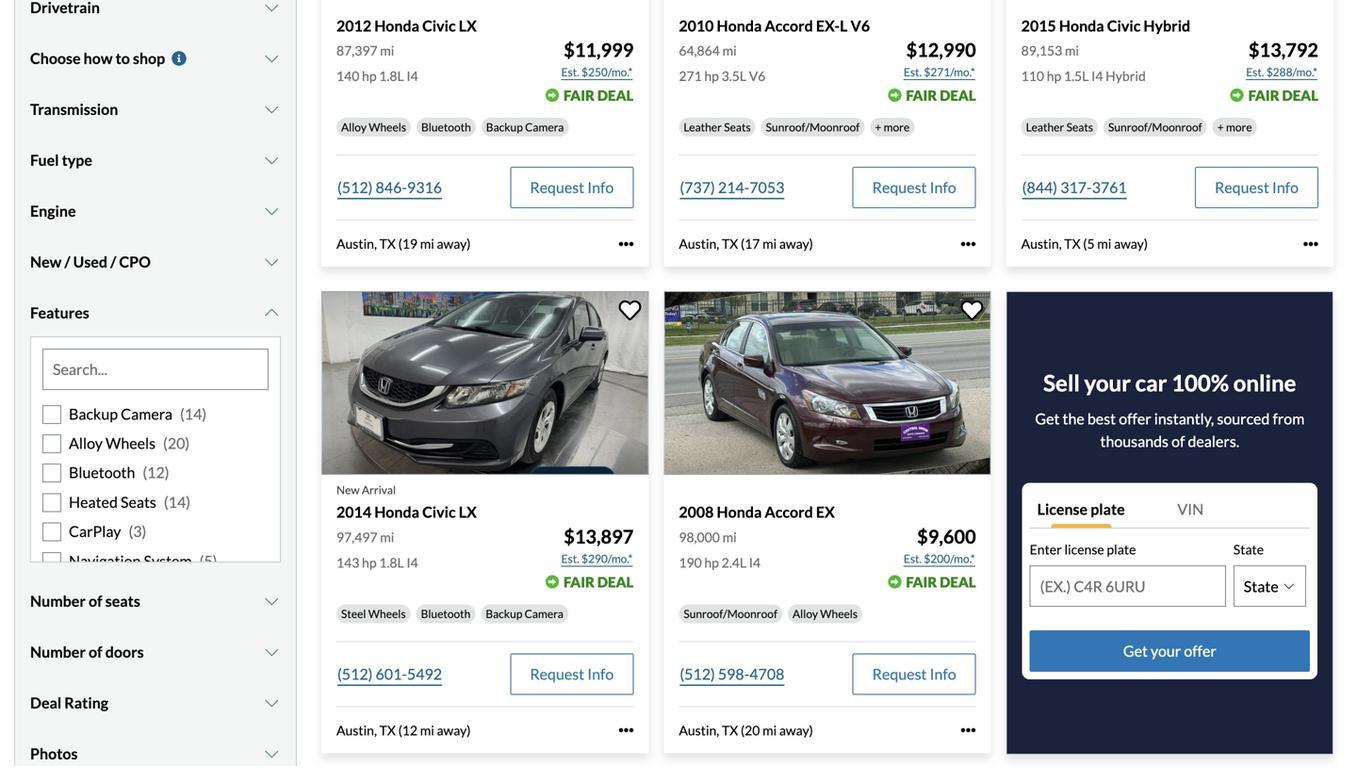 Task type: describe. For each thing, give the bounding box(es) containing it.
photos
[[30, 745, 78, 763]]

1 vertical spatial plate
[[1107, 542, 1137, 558]]

request info button for $13,792
[[1196, 167, 1319, 209]]

est. $271/mo.* button
[[903, 63, 977, 82]]

mi inside 98,000 mi 190 hp 2.4l i4
[[723, 529, 737, 545]]

instantly,
[[1155, 410, 1215, 428]]

140
[[337, 68, 360, 84]]

2008
[[679, 503, 714, 522]]

honda for $12,990
[[717, 17, 762, 35]]

ellipsis h image for $9,600
[[961, 723, 977, 738]]

civic inside new arrival 2014 honda civic lx
[[423, 503, 456, 522]]

mi right (5
[[1098, 236, 1112, 252]]

143
[[337, 555, 360, 571]]

98,000 mi 190 hp 2.4l i4
[[679, 529, 761, 571]]

ellipsis h image for austin, tx (5 mi away)
[[1304, 237, 1319, 252]]

110
[[1022, 68, 1045, 84]]

get for get the best offer instantly, sourced from thousands of dealers.
[[1036, 410, 1060, 428]]

$11,999
[[564, 39, 634, 61]]

choose
[[30, 49, 81, 67]]

(512) left the 601-
[[338, 665, 373, 684]]

features
[[30, 303, 89, 322]]

(844)
[[1023, 178, 1058, 197]]

austin, for $12,990
[[679, 236, 720, 252]]

(512) 846-9316 button
[[337, 167, 443, 209]]

to
[[116, 49, 130, 67]]

deal
[[30, 694, 62, 712]]

est. for $13,897
[[562, 552, 580, 566]]

license
[[1065, 542, 1105, 558]]

tx for $13,792
[[1065, 236, 1081, 252]]

mi inside 89,153 mi 110 hp 1.5l i4 hybrid
[[1065, 43, 1080, 59]]

89,153
[[1022, 43, 1063, 59]]

0 vertical spatial alloy wheels
[[341, 120, 406, 134]]

chevron down image inside choose how to shop dropdown button
[[263, 51, 281, 66]]

honda for $13,792
[[1060, 17, 1105, 35]]

2012
[[337, 17, 372, 35]]

fair for $13,897
[[564, 574, 595, 591]]

ellipsis h image for $12,990
[[961, 237, 977, 252]]

photos button
[[30, 731, 281, 767]]

civic for $13,792
[[1108, 17, 1141, 35]]

new arrival 2014 honda civic lx
[[337, 483, 477, 522]]

2015
[[1022, 17, 1057, 35]]

(737)
[[680, 178, 715, 197]]

new for new arrival 2014 honda civic lx
[[337, 483, 360, 497]]

bluetooth for steel wheels
[[421, 607, 471, 621]]

(12
[[398, 723, 418, 739]]

fair deal for $13,792
[[1249, 87, 1319, 104]]

chevron down image for features
[[263, 305, 281, 320]]

ellipsis h image for austin, tx (12 mi away)
[[619, 723, 634, 738]]

austin, tx (20 mi away)
[[679, 723, 814, 739]]

offer inside the get the best offer instantly, sourced from thousands of dealers.
[[1119, 410, 1152, 428]]

$200/mo.*
[[924, 552, 976, 566]]

new / used / cpo button
[[30, 238, 281, 286]]

$11,999 est. $250/mo.*
[[562, 39, 634, 79]]

$288/mo.*
[[1267, 65, 1318, 79]]

(512) 846-9316
[[338, 178, 442, 197]]

(20
[[741, 723, 760, 739]]

hp for $13,792
[[1047, 68, 1062, 84]]

9316
[[407, 178, 442, 197]]

fair for $9,600
[[906, 574, 938, 591]]

i4 for $13,792
[[1092, 68, 1104, 84]]

1 lx from the top
[[459, 17, 477, 35]]

accord for $12,990
[[765, 17, 814, 35]]

best
[[1088, 410, 1117, 428]]

backup camera for steel wheels
[[486, 607, 564, 621]]

fair deal for $13,897
[[564, 574, 634, 591]]

number for number of doors
[[30, 643, 86, 661]]

1 chevron down image from the top
[[263, 0, 281, 15]]

846-
[[376, 178, 407, 197]]

hp for $11,999
[[362, 68, 377, 84]]

87,397
[[337, 43, 378, 59]]

steel
[[341, 607, 366, 621]]

the
[[1063, 410, 1085, 428]]

3761
[[1092, 178, 1127, 197]]

leather seats for $13,792
[[1027, 120, 1094, 134]]

offer inside button
[[1185, 642, 1217, 661]]

(737) 214-7053 button
[[679, 167, 786, 209]]

mi right (12
[[420, 723, 435, 739]]

deal for $12,990
[[940, 87, 977, 104]]

chevron down image for engine
[[263, 203, 281, 219]]

leather for $13,792
[[1027, 120, 1065, 134]]

(14) for backup camera (14)
[[180, 405, 207, 423]]

$12,990
[[907, 39, 977, 61]]

$9,600
[[918, 526, 977, 548]]

your for offer
[[1151, 642, 1182, 661]]

austin, left (12
[[337, 723, 377, 739]]

est. for $12,990
[[904, 65, 922, 79]]

leather for $12,990
[[684, 120, 722, 134]]

modern steel metallic 2014 honda civic lx sedan front-wheel drive continuously variable transmission image
[[322, 291, 649, 475]]

(5
[[1084, 236, 1095, 252]]

(512) for $11,999
[[338, 178, 373, 197]]

$12,990 est. $271/mo.*
[[904, 39, 977, 79]]

+ more for $13,792
[[1218, 120, 1253, 134]]

317-
[[1061, 178, 1092, 197]]

carplay
[[69, 522, 121, 541]]

away) for $9,600
[[780, 723, 814, 739]]

(19
[[398, 236, 418, 252]]

engine
[[30, 202, 76, 220]]

doors
[[105, 643, 144, 661]]

number of seats button
[[30, 578, 281, 625]]

i4 for $9,600
[[749, 555, 761, 571]]

(3)
[[129, 522, 146, 541]]

request info for $13,792
[[1215, 178, 1299, 197]]

mi right the (17
[[763, 236, 777, 252]]

i4 for $13,897
[[407, 555, 418, 571]]

transmission
[[30, 100, 118, 118]]

how
[[84, 49, 113, 67]]

ex
[[816, 503, 835, 522]]

0 vertical spatial hybrid
[[1144, 17, 1191, 35]]

l
[[840, 17, 848, 35]]

64,864 mi 271 hp 3.5l v6
[[679, 43, 766, 84]]

271
[[679, 68, 702, 84]]

mi right (20
[[763, 723, 777, 739]]

est. $288/mo.* button
[[1246, 63, 1319, 82]]

$271/mo.*
[[924, 65, 976, 79]]

est. for $11,999
[[562, 65, 580, 79]]

dealers.
[[1189, 433, 1240, 451]]

cpo
[[119, 253, 151, 271]]

vin
[[1178, 500, 1204, 519]]

carplay (3)
[[69, 522, 146, 541]]

hp for $12,990
[[705, 68, 719, 84]]

0 horizontal spatial seats
[[121, 493, 156, 511]]

+ for $13,792
[[1218, 120, 1225, 134]]

sunroof/moonroof down 2.4l
[[684, 607, 778, 621]]

more for $12,990
[[884, 120, 910, 134]]

austin, tx (5 mi away)
[[1022, 236, 1149, 252]]

enter
[[1030, 542, 1063, 558]]

2 vertical spatial alloy
[[793, 607, 818, 621]]

$13,792
[[1249, 39, 1319, 61]]

(512) 598-4708
[[680, 665, 785, 684]]

est. for $9,600
[[904, 552, 922, 566]]

87,397 mi 140 hp 1.8l i4
[[337, 43, 418, 84]]

your for car
[[1085, 370, 1132, 397]]

+ more for $12,990
[[875, 120, 910, 134]]

est. for $13,792
[[1247, 65, 1265, 79]]

away) right (12
[[437, 723, 471, 739]]

backup for alloy wheels
[[486, 120, 523, 134]]

598-
[[718, 665, 750, 684]]

of inside the get the best offer instantly, sourced from thousands of dealers.
[[1172, 433, 1186, 451]]

7053
[[750, 178, 785, 197]]

$13,792 est. $288/mo.*
[[1247, 39, 1319, 79]]

tx for $11,999
[[380, 236, 396, 252]]

mi inside 87,397 mi 140 hp 1.8l i4
[[380, 43, 394, 59]]

deal rating button
[[30, 680, 281, 727]]

(512) 601-5492
[[338, 665, 442, 684]]

214-
[[718, 178, 750, 197]]

leather seats for $12,990
[[684, 120, 751, 134]]

1 vertical spatial bluetooth
[[69, 464, 135, 482]]

fair deal for $9,600
[[906, 574, 977, 591]]

(14) for heated seats (14)
[[164, 493, 191, 511]]

mi inside 97,497 mi 143 hp 1.8l i4
[[380, 529, 394, 545]]

2010 honda accord ex-l v6
[[679, 17, 870, 35]]

64,864
[[679, 43, 720, 59]]

sell
[[1044, 370, 1080, 397]]

tx left (12
[[380, 723, 396, 739]]

100%
[[1172, 370, 1230, 397]]

hp for $13,897
[[362, 555, 377, 571]]

chevron down image for photos
[[263, 747, 281, 762]]

license plate tab
[[1030, 491, 1171, 529]]

vin tab
[[1171, 491, 1311, 529]]

$13,897
[[564, 526, 634, 548]]

heated
[[69, 493, 118, 511]]

chevron down image for new / used / cpo
[[263, 254, 281, 269]]

fair for $12,990
[[906, 87, 938, 104]]

(17
[[741, 236, 760, 252]]

car
[[1136, 370, 1168, 397]]

tx for $9,600
[[722, 723, 739, 739]]



Task type: locate. For each thing, give the bounding box(es) containing it.
1.8l right "140"
[[379, 68, 404, 84]]

(512) left "598-"
[[680, 665, 715, 684]]

mi right 87,397
[[380, 43, 394, 59]]

of for seats
[[89, 592, 102, 610]]

chevron down image for fuel type
[[263, 153, 281, 168]]

0 vertical spatial new
[[30, 253, 62, 271]]

bluetooth up 5492
[[421, 607, 471, 621]]

away) for $11,999
[[437, 236, 471, 252]]

1 vertical spatial 1.8l
[[379, 555, 404, 571]]

0 horizontal spatial leather
[[684, 120, 722, 134]]

est. inside "$13,897 est. $290/mo.*"
[[562, 552, 580, 566]]

number up number of doors
[[30, 592, 86, 610]]

i4 inside 87,397 mi 140 hp 1.8l i4
[[407, 68, 418, 84]]

number inside dropdown button
[[30, 643, 86, 661]]

0 vertical spatial lx
[[459, 17, 477, 35]]

tx left (20
[[722, 723, 739, 739]]

accord for $9,600
[[765, 503, 814, 522]]

1.8l inside 87,397 mi 140 hp 1.8l i4
[[379, 68, 404, 84]]

hp inside 87,397 mi 140 hp 1.8l i4
[[362, 68, 377, 84]]

fair down est. $288/mo.* button
[[1249, 87, 1280, 104]]

hp right the 190
[[705, 555, 719, 571]]

1 vertical spatial hybrid
[[1106, 68, 1146, 84]]

new inside new arrival 2014 honda civic lx
[[337, 483, 360, 497]]

hp inside 64,864 mi 271 hp 3.5l v6
[[705, 68, 719, 84]]

1 + more from the left
[[875, 120, 910, 134]]

get inside the get the best offer instantly, sourced from thousands of dealers.
[[1036, 410, 1060, 428]]

(844) 317-3761 button
[[1022, 167, 1128, 209]]

of left seats
[[89, 592, 102, 610]]

navigation system (5)
[[69, 552, 217, 570]]

1 vertical spatial ellipsis h image
[[619, 723, 634, 738]]

bluetooth up heated
[[69, 464, 135, 482]]

/
[[64, 253, 70, 271], [110, 253, 116, 271]]

hybrid up 89,153 mi 110 hp 1.5l i4 hybrid
[[1144, 17, 1191, 35]]

sell your car 100% online
[[1044, 370, 1297, 397]]

request info button for $9,600
[[853, 654, 977, 695]]

7 chevron down image from the top
[[263, 747, 281, 762]]

tab list containing license plate
[[1030, 491, 1311, 529]]

chevron down image inside the number of doors dropdown button
[[263, 645, 281, 660]]

fair deal down est. $250/mo.* button
[[564, 87, 634, 104]]

i4 right 2.4l
[[749, 555, 761, 571]]

2 leather seats from the left
[[1027, 120, 1094, 134]]

backup camera for alloy wheels
[[486, 120, 564, 134]]

get inside get your offer button
[[1124, 642, 1148, 661]]

new
[[30, 253, 62, 271], [337, 483, 360, 497]]

new left "used"
[[30, 253, 62, 271]]

mi up 2.4l
[[723, 529, 737, 545]]

hp right 110
[[1047, 68, 1062, 84]]

your down enter license plate field
[[1151, 642, 1182, 661]]

0 vertical spatial backup
[[486, 120, 523, 134]]

0 vertical spatial plate
[[1091, 500, 1126, 519]]

info for $9,600
[[930, 665, 957, 684]]

accord left ex-
[[765, 17, 814, 35]]

i4 inside 97,497 mi 143 hp 1.8l i4
[[407, 555, 418, 571]]

0 horizontal spatial + more
[[875, 120, 910, 134]]

2 more from the left
[[1227, 120, 1253, 134]]

camera for alloy wheels
[[525, 120, 564, 134]]

chevron down image
[[263, 0, 281, 15], [263, 51, 281, 66], [263, 203, 281, 219], [263, 305, 281, 320], [263, 594, 281, 609], [263, 645, 281, 660], [263, 747, 281, 762]]

honda up 98,000 mi 190 hp 2.4l i4
[[717, 503, 762, 522]]

enter license plate
[[1030, 542, 1137, 558]]

1 backup camera from the top
[[486, 120, 564, 134]]

5492
[[407, 665, 442, 684]]

chevron down image for transmission
[[263, 102, 281, 117]]

1.8l right 143
[[379, 555, 404, 571]]

0 horizontal spatial +
[[875, 120, 882, 134]]

deal rating
[[30, 694, 109, 712]]

get left 'the'
[[1036, 410, 1060, 428]]

1 vertical spatial alloy
[[69, 434, 103, 453]]

1 horizontal spatial alloy
[[341, 120, 367, 134]]

hp for $9,600
[[705, 555, 719, 571]]

hp right 143
[[362, 555, 377, 571]]

est. down $13,792
[[1247, 65, 1265, 79]]

1 vertical spatial get
[[1124, 642, 1148, 661]]

request info for $12,990
[[873, 178, 957, 197]]

v6 right l on the right top of page
[[851, 17, 870, 35]]

4 chevron down image from the top
[[263, 305, 281, 320]]

0 vertical spatial your
[[1085, 370, 1132, 397]]

mi inside 64,864 mi 271 hp 3.5l v6
[[723, 43, 737, 59]]

fair deal down est. $288/mo.* button
[[1249, 87, 1319, 104]]

$9,600 est. $200/mo.*
[[904, 526, 977, 566]]

fair deal for $11,999
[[564, 87, 634, 104]]

backup camera down est. $290/mo.* button
[[486, 607, 564, 621]]

austin, tx (19 mi away)
[[337, 236, 471, 252]]

lx
[[459, 17, 477, 35], [459, 503, 477, 522]]

1 horizontal spatial /
[[110, 253, 116, 271]]

fair down est. $271/mo.* button
[[906, 87, 938, 104]]

v6
[[851, 17, 870, 35], [749, 68, 766, 84]]

chevron down image inside features dropdown button
[[263, 305, 281, 320]]

deal for $13,792
[[1283, 87, 1319, 104]]

deal down $271/mo.*
[[940, 87, 977, 104]]

of down the 'instantly,'
[[1172, 433, 1186, 451]]

leather seats down 3.5l
[[684, 120, 751, 134]]

sourced
[[1218, 410, 1271, 428]]

2 / from the left
[[110, 253, 116, 271]]

1 horizontal spatial v6
[[851, 17, 870, 35]]

(844) 317-3761
[[1023, 178, 1127, 197]]

0 horizontal spatial more
[[884, 120, 910, 134]]

deal for $13,897
[[598, 574, 634, 591]]

plate right license
[[1107, 542, 1137, 558]]

of inside number of seats dropdown button
[[89, 592, 102, 610]]

1 leather seats from the left
[[684, 120, 751, 134]]

wheels
[[369, 120, 406, 134], [106, 434, 156, 453], [369, 607, 406, 621], [821, 607, 858, 621]]

est. inside $11,999 est. $250/mo.*
[[562, 65, 580, 79]]

of inside the number of doors dropdown button
[[89, 643, 102, 661]]

0 vertical spatial camera
[[525, 120, 564, 134]]

plate right license on the bottom right of the page
[[1091, 500, 1126, 519]]

2 chevron down image from the top
[[263, 51, 281, 66]]

est. $200/mo.* button
[[903, 550, 977, 568]]

1 vertical spatial accord
[[765, 503, 814, 522]]

1 horizontal spatial new
[[337, 483, 360, 497]]

rating
[[64, 694, 109, 712]]

i4 down 2012 honda civic lx
[[407, 68, 418, 84]]

system
[[144, 552, 192, 570]]

i4 inside 89,153 mi 110 hp 1.5l i4 hybrid
[[1092, 68, 1104, 84]]

1 horizontal spatial your
[[1151, 642, 1182, 661]]

info circle image
[[170, 51, 189, 66]]

6 chevron down image from the top
[[263, 645, 281, 660]]

0 vertical spatial v6
[[851, 17, 870, 35]]

est. $290/mo.* button
[[561, 550, 634, 568]]

fair down est. $290/mo.* button
[[564, 574, 595, 591]]

est. inside $12,990 est. $271/mo.*
[[904, 65, 922, 79]]

0 horizontal spatial alloy wheels
[[341, 120, 406, 134]]

1 horizontal spatial leather
[[1027, 120, 1065, 134]]

1 horizontal spatial seats
[[724, 120, 751, 134]]

1 leather from the left
[[684, 120, 722, 134]]

1 vertical spatial of
[[89, 592, 102, 610]]

0 vertical spatial offer
[[1119, 410, 1152, 428]]

ellipsis h image
[[619, 237, 634, 252], [961, 237, 977, 252], [961, 723, 977, 738]]

features button
[[30, 289, 281, 336]]

0 horizontal spatial v6
[[749, 68, 766, 84]]

1 chevron down image from the top
[[263, 102, 281, 117]]

fuel type button
[[30, 137, 281, 184]]

0 horizontal spatial ellipsis h image
[[619, 723, 634, 738]]

alloy wheels (20)
[[69, 434, 190, 453]]

chevron down image inside number of seats dropdown button
[[263, 594, 281, 609]]

backup camera down est. $250/mo.* button
[[486, 120, 564, 134]]

97,497
[[337, 529, 378, 545]]

/ left cpo
[[110, 253, 116, 271]]

i4
[[407, 68, 418, 84], [1092, 68, 1104, 84], [407, 555, 418, 571], [749, 555, 761, 571]]

1 more from the left
[[884, 120, 910, 134]]

2 chevron down image from the top
[[263, 153, 281, 168]]

fair for $13,792
[[1249, 87, 1280, 104]]

0 horizontal spatial leather seats
[[684, 120, 751, 134]]

4 chevron down image from the top
[[263, 696, 281, 711]]

request info for $11,999
[[530, 178, 614, 197]]

plate inside tab
[[1091, 500, 1126, 519]]

est. left $200/mo.*
[[904, 552, 922, 566]]

fair deal for $12,990
[[906, 87, 977, 104]]

honda inside new arrival 2014 honda civic lx
[[375, 503, 420, 522]]

2 vertical spatial camera
[[525, 607, 564, 621]]

3 chevron down image from the top
[[263, 254, 281, 269]]

0 vertical spatial number
[[30, 592, 86, 610]]

away) right (5
[[1115, 236, 1149, 252]]

0 vertical spatial of
[[1172, 433, 1186, 451]]

request info
[[530, 178, 614, 197], [873, 178, 957, 197], [1215, 178, 1299, 197], [530, 665, 614, 684], [873, 665, 957, 684]]

number up deal rating
[[30, 643, 86, 661]]

lx inside new arrival 2014 honda civic lx
[[459, 503, 477, 522]]

camera down est. $290/mo.* button
[[525, 607, 564, 621]]

sunroof/moonroof up the 3761
[[1109, 120, 1203, 134]]

request for $12,990
[[873, 178, 927, 197]]

est. inside $13,792 est. $288/mo.*
[[1247, 65, 1265, 79]]

1 vertical spatial (14)
[[164, 493, 191, 511]]

2 vertical spatial bluetooth
[[421, 607, 471, 621]]

backup for steel wheels
[[486, 607, 523, 621]]

get for get your offer
[[1124, 642, 1148, 661]]

$250/mo.*
[[582, 65, 633, 79]]

2 + more from the left
[[1218, 120, 1253, 134]]

number of doors
[[30, 643, 144, 661]]

est. down $11,999
[[562, 65, 580, 79]]

request info button for $11,999
[[510, 167, 634, 209]]

0 vertical spatial alloy
[[341, 120, 367, 134]]

chevron down image for number of doors
[[263, 645, 281, 660]]

Enter license plate field
[[1031, 567, 1226, 606]]

est. down $12,990 at the top of page
[[904, 65, 922, 79]]

sunroof/moonroof for $13,792
[[1109, 120, 1203, 134]]

1 horizontal spatial offer
[[1185, 642, 1217, 661]]

shop
[[133, 49, 165, 67]]

1 vertical spatial backup camera
[[486, 607, 564, 621]]

tx left (5
[[1065, 236, 1081, 252]]

camera up alloy wheels (20)
[[121, 405, 173, 423]]

heated seats (14)
[[69, 493, 191, 511]]

4708
[[750, 665, 785, 684]]

0 horizontal spatial offer
[[1119, 410, 1152, 428]]

offer
[[1119, 410, 1152, 428], [1185, 642, 1217, 661]]

1 horizontal spatial +
[[1218, 120, 1225, 134]]

chevron down image inside deal rating dropdown button
[[263, 696, 281, 711]]

3.5l
[[722, 68, 747, 84]]

0 vertical spatial 1.8l
[[379, 68, 404, 84]]

honda up 89,153 mi 110 hp 1.5l i4 hybrid
[[1060, 17, 1105, 35]]

camera for steel wheels
[[525, 607, 564, 621]]

chevron down image inside engine dropdown button
[[263, 203, 281, 219]]

tx for $12,990
[[722, 236, 739, 252]]

chevron down image for deal rating
[[263, 696, 281, 711]]

of for doors
[[89, 643, 102, 661]]

i4 for $11,999
[[407, 68, 418, 84]]

1 + from the left
[[875, 120, 882, 134]]

mi right 97,497
[[380, 529, 394, 545]]

fair down est. $250/mo.* button
[[564, 87, 595, 104]]

0 vertical spatial ellipsis h image
[[1304, 237, 1319, 252]]

1.8l inside 97,497 mi 143 hp 1.8l i4
[[379, 555, 404, 571]]

new / used / cpo
[[30, 253, 151, 271]]

i4 down new arrival 2014 honda civic lx
[[407, 555, 418, 571]]

1 / from the left
[[64, 253, 70, 271]]

austin, tx (17 mi away)
[[679, 236, 814, 252]]

2 leather from the left
[[1027, 120, 1065, 134]]

leather down the 271 on the right top
[[684, 120, 722, 134]]

1 vertical spatial alloy wheels
[[793, 607, 858, 621]]

hp right "140"
[[362, 68, 377, 84]]

civic right 2014
[[423, 503, 456, 522]]

austin, tx (12 mi away)
[[337, 723, 471, 739]]

new for new / used / cpo
[[30, 253, 62, 271]]

number
[[30, 592, 86, 610], [30, 643, 86, 661]]

2.4l
[[722, 555, 747, 571]]

(512) 601-5492 button
[[337, 654, 443, 695]]

hp inside 97,497 mi 143 hp 1.8l i4
[[362, 555, 377, 571]]

0 vertical spatial bluetooth
[[422, 120, 471, 134]]

est.
[[562, 65, 580, 79], [904, 65, 922, 79], [1247, 65, 1265, 79], [562, 552, 580, 566], [904, 552, 922, 566]]

0 vertical spatial (14)
[[180, 405, 207, 423]]

2 horizontal spatial alloy
[[793, 607, 818, 621]]

ellipsis h image for $11,999
[[619, 237, 634, 252]]

(512) for $9,600
[[680, 665, 715, 684]]

2014
[[337, 503, 372, 522]]

honda up 64,864 mi 271 hp 3.5l v6
[[717, 17, 762, 35]]

austin, for $11,999
[[337, 236, 377, 252]]

2 1.8l from the top
[[379, 555, 404, 571]]

request for $11,999
[[530, 178, 585, 197]]

leather
[[684, 120, 722, 134], [1027, 120, 1065, 134]]

deal down $288/mo.*
[[1283, 87, 1319, 104]]

chevron down image for number of seats
[[263, 594, 281, 609]]

0 horizontal spatial your
[[1085, 370, 1132, 397]]

190
[[679, 555, 702, 571]]

fair for $11,999
[[564, 87, 595, 104]]

get your offer button
[[1030, 631, 1311, 672]]

austin, left the (17
[[679, 236, 720, 252]]

(5)
[[200, 552, 217, 570]]

away) right the (17
[[780, 236, 814, 252]]

hp inside 89,153 mi 110 hp 1.5l i4 hybrid
[[1047, 68, 1062, 84]]

1.8l
[[379, 68, 404, 84], [379, 555, 404, 571]]

number inside dropdown button
[[30, 592, 86, 610]]

new up 2014
[[337, 483, 360, 497]]

choose how to shop
[[30, 49, 165, 67]]

away) right (19
[[437, 236, 471, 252]]

est. down $13,897
[[562, 552, 580, 566]]

2 + from the left
[[1218, 120, 1225, 134]]

sunroof/moonroof for $12,990
[[766, 120, 860, 134]]

mi right (19
[[420, 236, 435, 252]]

1 vertical spatial v6
[[749, 68, 766, 84]]

get down enter license plate field
[[1124, 642, 1148, 661]]

1 horizontal spatial leather seats
[[1027, 120, 1094, 134]]

camera down est. $250/mo.* button
[[525, 120, 564, 134]]

$13,897 est. $290/mo.*
[[562, 526, 634, 566]]

1 number from the top
[[30, 592, 86, 610]]

seats for $13,792
[[1067, 120, 1094, 134]]

chevron down image
[[263, 102, 281, 117], [263, 153, 281, 168], [263, 254, 281, 269], [263, 696, 281, 711]]

2008 honda accord ex
[[679, 503, 835, 522]]

1 1.8l from the top
[[379, 68, 404, 84]]

civic for $11,999
[[423, 17, 456, 35]]

ex-
[[816, 17, 840, 35]]

deal for $9,600
[[940, 574, 977, 591]]

alloy wheels
[[341, 120, 406, 134], [793, 607, 858, 621]]

state
[[1234, 542, 1265, 558]]

austin, left (19
[[337, 236, 377, 252]]

hybrid right 1.5l
[[1106, 68, 1146, 84]]

request for $13,792
[[1215, 178, 1270, 197]]

info for $11,999
[[588, 178, 614, 197]]

2 vertical spatial of
[[89, 643, 102, 661]]

0 horizontal spatial get
[[1036, 410, 1060, 428]]

austin,
[[337, 236, 377, 252], [679, 236, 720, 252], [1022, 236, 1062, 252], [337, 723, 377, 739], [679, 723, 720, 739]]

deal
[[598, 87, 634, 104], [940, 87, 977, 104], [1283, 87, 1319, 104], [598, 574, 634, 591], [940, 574, 977, 591]]

1 vertical spatial number
[[30, 643, 86, 661]]

away) for $12,990
[[780, 236, 814, 252]]

0 horizontal spatial new
[[30, 253, 62, 271]]

1 accord from the top
[[765, 17, 814, 35]]

accord left ex
[[765, 503, 814, 522]]

est. $250/mo.* button
[[561, 63, 634, 82]]

1 vertical spatial offer
[[1185, 642, 1217, 661]]

fair deal down 'est. $200/mo.*' button
[[906, 574, 977, 591]]

honda for $9,600
[[717, 503, 762, 522]]

chevron down image inside transmission dropdown button
[[263, 102, 281, 117]]

1 horizontal spatial ellipsis h image
[[1304, 237, 1319, 252]]

est. inside $9,600 est. $200/mo.*
[[904, 552, 922, 566]]

sunroof/moonroof up the 7053
[[766, 120, 860, 134]]

request for $9,600
[[873, 665, 927, 684]]

1 vertical spatial new
[[337, 483, 360, 497]]

austin, for $9,600
[[679, 723, 720, 739]]

type
[[62, 151, 92, 169]]

1 vertical spatial backup
[[69, 405, 118, 423]]

fuel type
[[30, 151, 92, 169]]

seats for $12,990
[[724, 120, 751, 134]]

(512) left 846-
[[338, 178, 373, 197]]

ellipsis h image
[[1304, 237, 1319, 252], [619, 723, 634, 738]]

0 vertical spatial backup camera
[[486, 120, 564, 134]]

backup
[[486, 120, 523, 134], [69, 405, 118, 423], [486, 607, 523, 621]]

seats down 3.5l
[[724, 120, 751, 134]]

leather seats down 1.5l
[[1027, 120, 1094, 134]]

0 horizontal spatial alloy
[[69, 434, 103, 453]]

1 vertical spatial lx
[[459, 503, 477, 522]]

more for $13,792
[[1227, 120, 1253, 134]]

0 horizontal spatial /
[[64, 253, 70, 271]]

Search... field
[[43, 350, 268, 389]]

new inside dropdown button
[[30, 253, 62, 271]]

tx left (19
[[380, 236, 396, 252]]

5 chevron down image from the top
[[263, 594, 281, 609]]

1 horizontal spatial get
[[1124, 642, 1148, 661]]

request info button for $12,990
[[853, 167, 977, 209]]

mi up 1.5l
[[1065, 43, 1080, 59]]

1 horizontal spatial + more
[[1218, 120, 1253, 134]]

1 vertical spatial camera
[[121, 405, 173, 423]]

backup camera
[[486, 120, 564, 134], [486, 607, 564, 621]]

more down est. $288/mo.* button
[[1227, 120, 1253, 134]]

your up best
[[1085, 370, 1132, 397]]

austin, for $13,792
[[1022, 236, 1062, 252]]

fair deal down est. $290/mo.* button
[[564, 574, 634, 591]]

deal down $200/mo.*
[[940, 574, 977, 591]]

v6 inside 64,864 mi 271 hp 3.5l v6
[[749, 68, 766, 84]]

deal down $290/mo.*
[[598, 574, 634, 591]]

hp right the 271 on the right top
[[705, 68, 719, 84]]

chevron down image inside fuel type dropdown button
[[263, 153, 281, 168]]

0 vertical spatial get
[[1036, 410, 1060, 428]]

your inside button
[[1151, 642, 1182, 661]]

2 number from the top
[[30, 643, 86, 661]]

info for $13,792
[[1273, 178, 1299, 197]]

97,497 mi 143 hp 1.8l i4
[[337, 529, 418, 571]]

mi up 3.5l
[[723, 43, 737, 59]]

$290/mo.*
[[582, 552, 633, 566]]

civic up 89,153 mi 110 hp 1.5l i4 hybrid
[[1108, 17, 1141, 35]]

fair down 'est. $200/mo.*' button
[[906, 574, 938, 591]]

1 vertical spatial your
[[1151, 642, 1182, 661]]

+ more down est. $288/mo.* button
[[1218, 120, 1253, 134]]

2 backup camera from the top
[[486, 607, 564, 621]]

(737) 214-7053
[[680, 178, 785, 197]]

1.8l for $13,897
[[379, 555, 404, 571]]

bluetooth up 9316
[[422, 120, 471, 134]]

hybrid inside 89,153 mi 110 hp 1.5l i4 hybrid
[[1106, 68, 1146, 84]]

(14) up (20)
[[180, 405, 207, 423]]

1.5l
[[1065, 68, 1089, 84]]

from
[[1273, 410, 1305, 428]]

honda for $11,999
[[375, 17, 420, 35]]

1 horizontal spatial alloy wheels
[[793, 607, 858, 621]]

alloy
[[341, 120, 367, 134], [69, 434, 103, 453], [793, 607, 818, 621]]

seats
[[724, 120, 751, 134], [1067, 120, 1094, 134], [121, 493, 156, 511]]

v6 for 2010 honda accord ex-l v6
[[851, 17, 870, 35]]

bluetooth (12)
[[69, 464, 169, 482]]

steel wheels
[[341, 607, 406, 621]]

tab list
[[1030, 491, 1311, 529]]

away) for $13,792
[[1115, 236, 1149, 252]]

seats up (3)
[[121, 493, 156, 511]]

request info for $9,600
[[873, 665, 957, 684]]

bluetooth for alloy wheels
[[422, 120, 471, 134]]

fair deal down est. $271/mo.* button
[[906, 87, 977, 104]]

more down est. $271/mo.* button
[[884, 120, 910, 134]]

2 lx from the top
[[459, 503, 477, 522]]

2 vertical spatial backup
[[486, 607, 523, 621]]

honda up 87,397 mi 140 hp 1.8l i4
[[375, 17, 420, 35]]

(14) down (12)
[[164, 493, 191, 511]]

2 horizontal spatial seats
[[1067, 120, 1094, 134]]

+ for $12,990
[[875, 120, 882, 134]]

of left doors
[[89, 643, 102, 661]]

chevron down image inside photos "dropdown button"
[[263, 747, 281, 762]]

3 chevron down image from the top
[[263, 203, 281, 219]]

maroon 2008 honda accord ex sedan front-wheel drive 5-speed automatic image
[[664, 291, 992, 475]]

2 accord from the top
[[765, 503, 814, 522]]

austin, left (20
[[679, 723, 720, 739]]

i4 inside 98,000 mi 190 hp 2.4l i4
[[749, 555, 761, 571]]

deal down $250/mo.*
[[598, 87, 634, 104]]

1.8l for $11,999
[[379, 68, 404, 84]]

(512)
[[338, 178, 373, 197], [338, 665, 373, 684], [680, 665, 715, 684]]

choose how to shop button
[[30, 35, 281, 82]]

1 horizontal spatial more
[[1227, 120, 1253, 134]]

number for number of seats
[[30, 592, 86, 610]]

honda
[[375, 17, 420, 35], [717, 17, 762, 35], [1060, 17, 1105, 35], [375, 503, 420, 522], [717, 503, 762, 522]]

info for $12,990
[[930, 178, 957, 197]]

away)
[[437, 236, 471, 252], [780, 236, 814, 252], [1115, 236, 1149, 252], [437, 723, 471, 739], [780, 723, 814, 739]]

civic
[[423, 17, 456, 35], [1108, 17, 1141, 35], [423, 503, 456, 522]]

v6 for 64,864 mi 271 hp 3.5l v6
[[749, 68, 766, 84]]

leather down 110
[[1027, 120, 1065, 134]]

0 vertical spatial accord
[[765, 17, 814, 35]]

chevron down image inside new / used / cpo dropdown button
[[263, 254, 281, 269]]

hp inside 98,000 mi 190 hp 2.4l i4
[[705, 555, 719, 571]]



Task type: vqa. For each thing, say whether or not it's contained in the screenshot.
Navigation System (5)
yes



